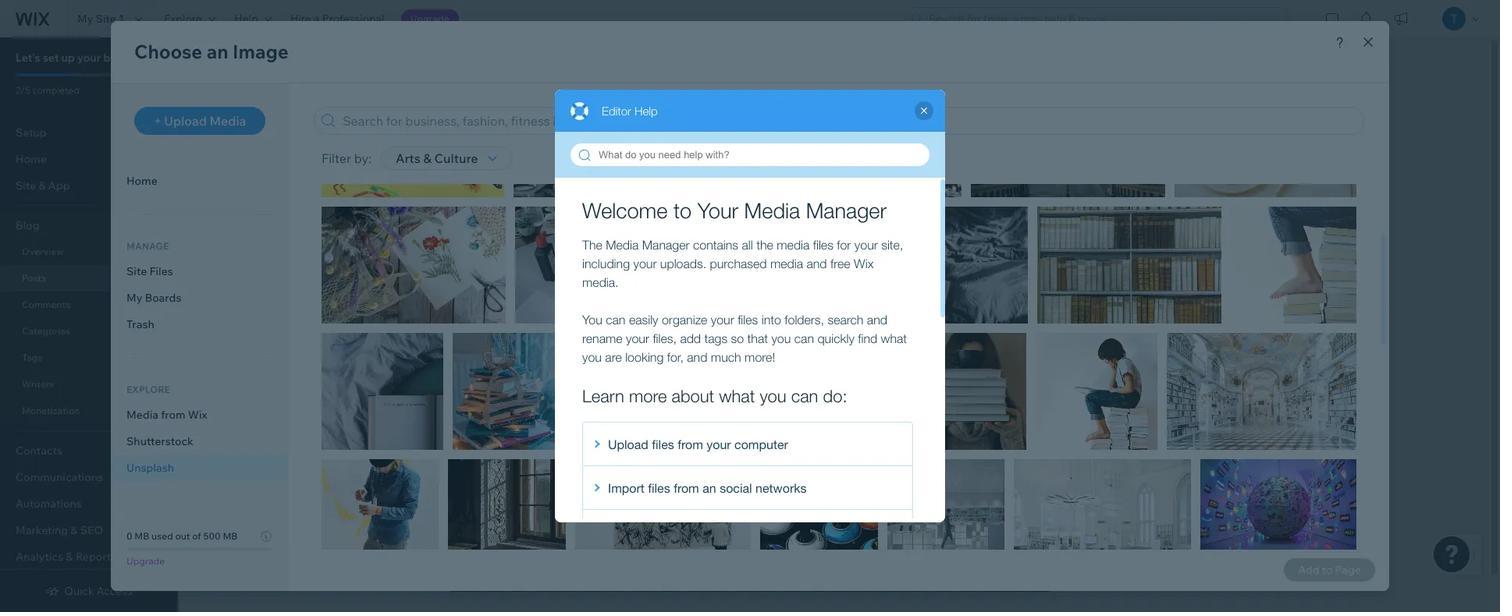 Task type: locate. For each thing, give the bounding box(es) containing it.
first
[[609, 531, 632, 546]]

categories link
[[0, 318, 172, 345]]

0 horizontal spatial edit
[[400, 164, 427, 182]]

posts
[[548, 531, 581, 546]]

dismiss button
[[995, 529, 1040, 548]]

makeup
[[1138, 236, 1184, 252]]

your
[[77, 51, 101, 65], [760, 114, 786, 130], [519, 531, 545, 546], [680, 531, 706, 546]]

1 alert from the top
[[446, 522, 1054, 555]]

slug
[[1091, 216, 1112, 230]]

social
[[480, 114, 513, 130]]

setup link
[[0, 119, 172, 146]]

*
[[438, 217, 444, 235]]

see
[[496, 531, 517, 546]]

0 horizontal spatial and
[[455, 114, 477, 130]]

publish
[[635, 531, 678, 546]]

your right up
[[77, 51, 101, 65]]

alert
[[446, 522, 1054, 555], [446, 560, 1054, 592]]

set the seo and social sharing images and help readers navigate your blog.
[[381, 114, 821, 130]]

readers
[[660, 114, 705, 130]]

Description text field
[[412, 304, 683, 411]]

seo settings
[[1067, 164, 1154, 182]]

upgrade button
[[401, 9, 459, 28]]

and left social
[[455, 114, 477, 130]]

automations
[[16, 497, 82, 511]]

home
[[16, 152, 47, 166]]

edit down "save" button on the top right of the page
[[1228, 166, 1249, 180]]

seo left settings
[[1067, 164, 1096, 182]]

a
[[314, 12, 320, 26]]

and left help
[[607, 114, 629, 130]]

0 horizontal spatial category
[[430, 164, 493, 182]]

my site 1
[[77, 12, 124, 26]]

the
[[404, 114, 423, 130]]

/categories/
[[1067, 236, 1138, 252]]

category up *
[[430, 164, 493, 182]]

1 vertical spatial alert
[[446, 560, 1054, 592]]

comments
[[22, 299, 70, 311]]

category
[[430, 164, 493, 182], [727, 221, 774, 235]]

0 horizontal spatial seo
[[426, 114, 452, 130]]

blog.
[[789, 114, 818, 130]]

edit down the
[[400, 164, 427, 182]]

image
[[777, 221, 809, 235]]

overview link
[[0, 239, 172, 265]]

hire a professional link
[[281, 0, 394, 37]]

quick access button
[[46, 585, 132, 599]]

edit for edit category
[[400, 164, 427, 182]]

save button
[[1219, 84, 1285, 112]]

2 alert from the top
[[446, 560, 1054, 592]]

home link
[[0, 146, 172, 172]]

description
[[411, 285, 470, 299]]

Title field
[[416, 240, 678, 267]]

and
[[455, 114, 477, 130], [607, 114, 629, 130]]

1 horizontal spatial category
[[727, 221, 774, 235]]

monetization link
[[0, 398, 172, 425]]

let's set up your blog
[[16, 51, 127, 65]]

seo
[[426, 114, 452, 130], [1067, 164, 1096, 182]]

help
[[234, 12, 258, 26]]

up
[[61, 51, 75, 65]]

sharing
[[516, 114, 559, 130]]

to see your posts live, first publish your site.
[[479, 531, 733, 546]]

edit category
[[400, 164, 493, 182]]

1 horizontal spatial and
[[607, 114, 629, 130]]

category left image at the right top
[[727, 221, 774, 235]]

writers
[[22, 379, 54, 390]]

writers link
[[0, 372, 172, 398]]

url
[[1067, 216, 1088, 230]]

0 vertical spatial alert
[[446, 522, 1054, 555]]

1 vertical spatial seo
[[1067, 164, 1096, 182]]

quick
[[64, 585, 94, 599]]

live,
[[583, 531, 606, 546]]

edit
[[400, 164, 427, 182], [1228, 166, 1249, 180]]

categories
[[22, 325, 70, 337]]

1
[[119, 12, 124, 26]]

edit inside button
[[1228, 166, 1249, 180]]

overview
[[22, 246, 64, 258]]

help button
[[225, 0, 281, 37]]

category image
[[727, 221, 809, 235]]

seo right the
[[426, 114, 452, 130]]

tags link
[[0, 345, 172, 372]]

upgrade
[[410, 12, 449, 24]]

1 horizontal spatial edit
[[1228, 166, 1249, 180]]

blog button
[[0, 212, 172, 239]]

preview on google
[[1067, 277, 1162, 291]]

alert containing to see your posts live, first publish your site.
[[446, 522, 1054, 555]]



Task type: describe. For each thing, give the bounding box(es) containing it.
edit button
[[1210, 162, 1266, 185]]

set
[[43, 51, 59, 65]]

Search for tools, apps, help & more... field
[[924, 8, 1285, 30]]

access
[[97, 585, 132, 599]]

blog
[[16, 219, 39, 233]]

professional
[[322, 12, 384, 26]]

navigate
[[707, 114, 757, 130]]

posts link
[[0, 265, 172, 292]]

your left "blog."
[[760, 114, 786, 130]]

edit for edit
[[1228, 166, 1249, 180]]

setup
[[16, 126, 47, 140]]

2/5
[[16, 84, 30, 96]]

blog
[[103, 51, 127, 65]]

1 and from the left
[[455, 114, 477, 130]]

explore
[[164, 12, 202, 26]]

your inside sidebar element
[[77, 51, 101, 65]]

your right see
[[519, 531, 545, 546]]

my
[[77, 12, 93, 26]]

completed
[[32, 84, 79, 96]]

comments link
[[0, 292, 172, 318]]

/categories/ makeup
[[1067, 236, 1184, 252]]

google
[[1125, 277, 1162, 291]]

sidebar element
[[0, 37, 178, 613]]

0 vertical spatial category
[[430, 164, 493, 182]]

posts
[[22, 272, 46, 284]]

url slug
[[1067, 216, 1112, 230]]

quick access
[[64, 585, 132, 599]]

dismiss
[[995, 531, 1040, 546]]

monetization
[[22, 405, 80, 417]]

/categories/makeup
[[1077, 306, 1158, 317]]

to
[[479, 531, 493, 546]]

site.
[[709, 531, 733, 546]]

automations link
[[0, 491, 172, 517]]

save
[[1238, 91, 1266, 106]]

site
[[96, 12, 116, 26]]

tags
[[22, 352, 43, 364]]

on
[[1109, 277, 1122, 291]]

hire a professional
[[290, 12, 384, 26]]

2/5 completed
[[16, 84, 79, 96]]

set
[[381, 114, 401, 130]]

your left site.
[[680, 531, 706, 546]]

1 vertical spatial category
[[727, 221, 774, 235]]

cancel
[[1150, 91, 1191, 106]]

hire
[[290, 12, 311, 26]]

makeup
[[381, 84, 465, 112]]

title
[[411, 221, 433, 235]]

0 vertical spatial seo
[[426, 114, 452, 130]]

1 horizontal spatial seo
[[1067, 164, 1096, 182]]

title *
[[411, 217, 444, 235]]

settings
[[1099, 164, 1154, 182]]

cancel button
[[1132, 84, 1209, 112]]

help
[[632, 114, 657, 130]]

let's
[[16, 51, 40, 65]]

images
[[562, 114, 604, 130]]

2 and from the left
[[607, 114, 629, 130]]

preview
[[1067, 277, 1107, 291]]



Task type: vqa. For each thing, say whether or not it's contained in the screenshot.
'social'
yes



